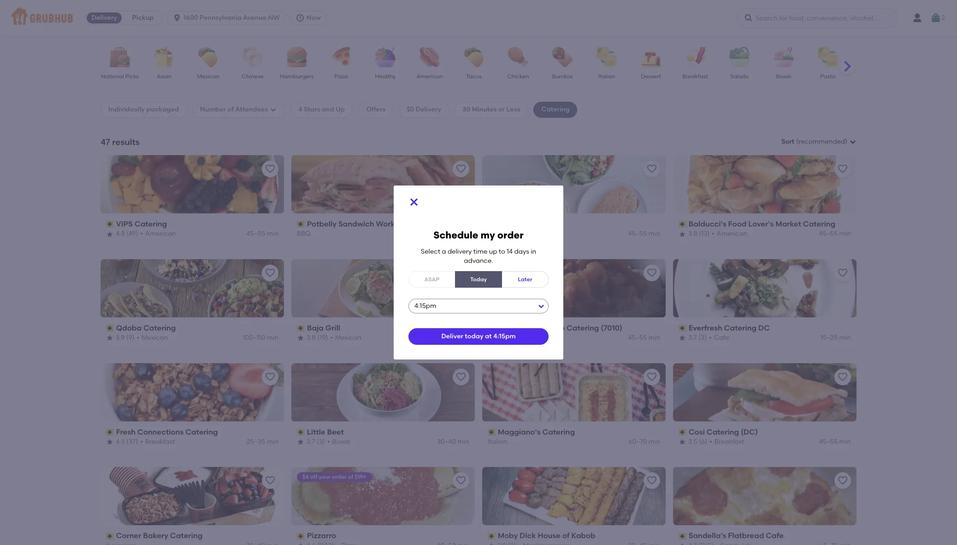 Task type: vqa. For each thing, say whether or not it's contained in the screenshot.


Task type: describe. For each thing, give the bounding box(es) containing it.
4.1 (23)
[[497, 230, 518, 238]]

asap
[[424, 277, 440, 283]]

subscription pass image for balducci's
[[679, 221, 687, 228]]

catering right the "go"
[[567, 324, 599, 333]]

fresh connections catering
[[116, 428, 218, 437]]

pasta
[[820, 73, 836, 80]]

moby
[[498, 532, 518, 541]]

(3) for little
[[317, 439, 325, 446]]

stars
[[304, 106, 320, 114]]

house
[[538, 532, 561, 541]]

• cafe
[[709, 334, 729, 342]]

save this restaurant image for p.f. chang's to go catering (7010)
[[646, 268, 657, 279]]

save this restaurant button for maggiano's catering
[[644, 369, 660, 386]]

today
[[470, 277, 487, 283]]

salads image
[[723, 47, 756, 67]]

min for p.f. chang's to go catering (7010)
[[649, 334, 660, 342]]

47
[[101, 137, 110, 147]]

• for fresh connections catering
[[140, 439, 143, 446]]

deliver today at 4:15pm
[[441, 333, 516, 341]]

corner bakery catering
[[116, 532, 203, 541]]

(9)
[[126, 334, 134, 342]]

• for balducci's food lover's market catering
[[712, 230, 715, 238]]

min for fresh connections catering
[[267, 439, 278, 446]]

• for qdoba catering
[[137, 334, 139, 342]]

chicken
[[507, 73, 529, 80]]

individually packaged
[[108, 106, 179, 114]]

pickup
[[132, 14, 154, 22]]

• for cosi catering (dc)
[[710, 439, 712, 446]]

save this restaurant button for sandella's flatbread cafe
[[834, 473, 851, 490]]

national
[[101, 73, 124, 80]]

main navigation navigation
[[0, 0, 957, 36]]

baja grill link
[[297, 324, 469, 334]]

potbelly
[[307, 220, 337, 229]]

tacos image
[[458, 47, 490, 67]]

star icon image for everfresh catering dc
[[679, 335, 686, 342]]

maggiano's catering
[[498, 428, 575, 437]]

2 button
[[930, 10, 945, 26]]

off
[[310, 475, 317, 481]]

today button
[[455, 272, 502, 288]]

american for vips catering
[[145, 230, 176, 238]]

star icon image for little beet
[[297, 439, 304, 446]]

60–70
[[629, 439, 647, 446]]

go
[[554, 324, 565, 333]]

tacos
[[466, 73, 482, 80]]

(13)
[[699, 230, 710, 238]]

3.7 (3) for little beet
[[307, 439, 325, 446]]

14
[[507, 248, 513, 256]]

potbelly sandwich works catering link
[[297, 219, 469, 230]]

subscription pass image for little beet
[[297, 430, 305, 436]]

pickup button
[[124, 11, 162, 25]]

mexican for baja grill
[[335, 334, 361, 342]]

select
[[421, 248, 440, 256]]

star icon image for sandella's flatbread cafe
[[679, 543, 686, 546]]

sandwich
[[338, 220, 374, 229]]

bowls image
[[768, 47, 800, 67]]

qdoba catering
[[116, 324, 176, 333]]

1 horizontal spatial svg image
[[744, 13, 753, 23]]

save this restaurant image for baja grill
[[456, 268, 467, 279]]

deliver
[[441, 333, 463, 341]]

at
[[485, 333, 492, 341]]

qdoba catering link
[[106, 324, 278, 334]]

3.8 for baja grill
[[307, 334, 316, 342]]

results
[[112, 137, 140, 147]]

3.7 for little beet
[[307, 439, 315, 446]]

1 horizontal spatial american
[[417, 73, 443, 80]]

mexican for qdoba catering
[[142, 334, 168, 342]]

star icon image for pizzarro
[[297, 543, 304, 546]]

or
[[498, 106, 505, 114]]

subscription pass image for qdoba catering
[[106, 325, 114, 332]]

delivery
[[448, 248, 472, 256]]

25–35
[[247, 439, 265, 446]]

4.1
[[497, 230, 505, 238]]

(6)
[[699, 439, 707, 446]]

2 horizontal spatial of
[[562, 532, 570, 541]]

everfresh catering dc link
[[679, 324, 851, 334]]

pasta image
[[812, 47, 844, 67]]

little
[[307, 428, 325, 437]]

maggiano's catering link
[[488, 428, 660, 438]]

dessert
[[641, 73, 661, 80]]

(3) for everfresh
[[698, 334, 707, 342]]

number
[[200, 106, 226, 114]]

subscription pass image for baja grill
[[297, 325, 305, 332]]

hamburgers image
[[281, 47, 313, 67]]

catering right qdoba
[[143, 324, 176, 333]]

save this restaurant button for balducci's food lover's market catering
[[834, 161, 851, 177]]

catering up (49)
[[135, 220, 167, 229]]

• mexican for grill
[[330, 334, 361, 342]]

save this restaurant image for cosi catering (dc)
[[837, 372, 848, 383]]

food
[[728, 220, 747, 229]]

3.7 (3) for everfresh catering dc
[[688, 334, 707, 342]]

svg image for 1600 pennsylvania avenue nw
[[172, 13, 182, 23]]

catering down burritos
[[541, 106, 570, 114]]

star icon image for fresh connections catering
[[106, 439, 113, 446]]

save this restaurant button for everfresh catering dc
[[834, 265, 851, 282]]

nw
[[268, 14, 280, 22]]

(19)
[[317, 334, 328, 342]]

3.9
[[116, 334, 125, 342]]

hamburgers
[[280, 73, 314, 80]]

delivery inside button
[[91, 14, 117, 22]]

less
[[506, 106, 520, 114]]

min for little beet
[[458, 439, 469, 446]]

days
[[514, 248, 529, 256]]

subscription pass image for corner bakery catering
[[106, 534, 114, 540]]

save this restaurant button for potbelly sandwich works catering
[[453, 161, 469, 177]]

corner bakery catering link
[[106, 532, 278, 542]]

1600 pennsylvania avenue nw button
[[166, 11, 289, 25]]

1 horizontal spatial delivery
[[416, 106, 441, 114]]

balducci's food lover's market catering link
[[679, 219, 851, 230]]

catering right "connections"
[[185, 428, 218, 437]]

deliver today at 4:15pm button
[[408, 329, 549, 346]]

save this restaurant image for vips catering
[[265, 164, 276, 175]]

little beet link
[[297, 428, 469, 438]]

save this restaurant image for fresh connections catering
[[265, 372, 276, 383]]

min for maggiano's catering
[[649, 439, 660, 446]]

dessert image
[[635, 47, 667, 67]]

55–65
[[437, 334, 456, 342]]

save this restaurant button for little beet
[[453, 369, 469, 386]]

45–55 for vips catering
[[246, 230, 265, 238]]

fresh
[[116, 428, 136, 437]]

save this restaurant button for moby dick house of kabob
[[644, 473, 660, 490]]

• for everfresh catering dc
[[709, 334, 712, 342]]

catering right market
[[803, 220, 835, 229]]

3.7 for everfresh catering dc
[[688, 334, 697, 342]]

today
[[465, 333, 483, 341]]

1 vertical spatial cafe
[[766, 532, 784, 541]]

breakfast for cosi catering (dc)
[[715, 439, 744, 446]]

breakfast for fresh connections catering
[[145, 439, 175, 446]]

subscription pass image for everfresh
[[679, 325, 687, 332]]

3.9 (9)
[[116, 334, 134, 342]]

works
[[376, 220, 398, 229]]

italian image
[[591, 47, 623, 67]]

(dc)
[[741, 428, 758, 437]]

salads
[[730, 73, 749, 80]]

in
[[531, 248, 536, 256]]

chicken image
[[502, 47, 534, 67]]

catering right maggiano's
[[542, 428, 575, 437]]

1 horizontal spatial asian
[[488, 334, 505, 342]]

pizza
[[334, 73, 348, 80]]

p.f. chang's to go catering (7010)
[[498, 324, 622, 333]]

chinese image
[[237, 47, 269, 67]]

$0
[[407, 106, 414, 114]]

• for little beet
[[327, 439, 330, 446]]

svg image inside 2 'button'
[[930, 12, 942, 24]]

save this restaurant image for little beet
[[456, 372, 467, 383]]

american for balducci's food lover's market catering
[[717, 230, 748, 238]]

2 horizontal spatial svg image
[[408, 197, 420, 208]]

55–65 min
[[437, 334, 469, 342]]

0 vertical spatial of
[[227, 106, 234, 114]]

baja grill
[[307, 324, 340, 333]]

• for baja grill
[[330, 334, 333, 342]]

star icon image for cosi catering (dc)
[[679, 439, 686, 446]]



Task type: locate. For each thing, give the bounding box(es) containing it.
schedule my order
[[434, 230, 524, 241]]

picks
[[125, 73, 139, 80]]

save this restaurant image for corner bakery catering
[[265, 476, 276, 487]]

1 • breakfast from the left
[[140, 439, 175, 446]]

1 horizontal spatial of
[[348, 475, 353, 481]]

your
[[319, 475, 331, 481]]

0 horizontal spatial american
[[145, 230, 176, 238]]

min for balducci's food lover's market catering
[[839, 230, 851, 238]]

save this restaurant button
[[262, 161, 278, 177], [453, 161, 469, 177], [644, 161, 660, 177], [834, 161, 851, 177], [262, 265, 278, 282], [453, 265, 469, 282], [644, 265, 660, 282], [834, 265, 851, 282], [262, 369, 278, 386], [453, 369, 469, 386], [644, 369, 660, 386], [834, 369, 851, 386], [262, 473, 278, 490], [453, 473, 469, 490], [644, 473, 660, 490], [834, 473, 851, 490]]

subscription pass image for vips
[[106, 221, 114, 228]]

subscription pass image
[[106, 221, 114, 228], [679, 221, 687, 228], [488, 325, 496, 332], [679, 325, 687, 332], [106, 430, 114, 436], [297, 534, 305, 540]]

subscription pass image inside moby dick house of kabob link
[[488, 534, 496, 540]]

cosi
[[689, 428, 705, 437]]

cosi catering (dc) link
[[679, 428, 851, 438]]

min for baja grill
[[458, 334, 469, 342]]

grill
[[325, 324, 340, 333]]

save this restaurant button for p.f. chang's to go catering (7010)
[[644, 265, 660, 282]]

1 horizontal spatial • mexican
[[330, 334, 361, 342]]

3.7 down little
[[307, 439, 315, 446]]

0 horizontal spatial svg image
[[172, 13, 182, 23]]

star icon image for qdoba catering
[[106, 335, 113, 342]]

everfresh catering dc
[[689, 324, 770, 333]]

3.8 for balducci's food lover's market catering
[[688, 230, 698, 238]]

subscription pass image left qdoba
[[106, 325, 114, 332]]

avenue
[[243, 14, 267, 22]]

subscription pass image left moby at the bottom right
[[488, 534, 496, 540]]

attendees
[[235, 106, 268, 114]]

0 vertical spatial cafe
[[714, 334, 729, 342]]

order up 14
[[497, 230, 524, 241]]

• right (23)
[[521, 230, 523, 238]]

45–55 for cosi catering (dc)
[[819, 439, 838, 446]]

0 horizontal spatial 3.8
[[307, 334, 316, 342]]

chinese
[[242, 73, 264, 80]]

min for qdoba catering
[[267, 334, 278, 342]]

breakfast down "connections"
[[145, 439, 175, 446]]

subscription pass image inside vips catering link
[[106, 221, 114, 228]]

save this restaurant button for qdoba catering
[[262, 265, 278, 282]]

1 horizontal spatial • american
[[712, 230, 748, 238]]

later
[[518, 277, 532, 283]]

star icon image for balducci's food lover's market catering
[[679, 231, 686, 238]]

min for vips catering
[[267, 230, 278, 238]]

pizzarro link
[[297, 532, 469, 542]]

0 horizontal spatial • american
[[140, 230, 176, 238]]

100–110 min
[[243, 334, 278, 342]]

0 horizontal spatial bowls
[[332, 439, 350, 446]]

burritos
[[552, 73, 573, 80]]

0 horizontal spatial mexican
[[142, 334, 168, 342]]

subscription pass image left baja
[[297, 325, 305, 332]]

3.7
[[688, 334, 697, 342], [307, 439, 315, 446]]

45–55 min for balducci's food lover's market catering
[[819, 230, 851, 238]]

45–55 min for cosi catering (dc)
[[819, 439, 851, 446]]

(7010)
[[601, 324, 622, 333]]

3.5
[[688, 439, 698, 446]]

subscription pass image left the sandella's
[[679, 534, 687, 540]]

3.7 (3) down little
[[307, 439, 325, 446]]

mexican down mexican image
[[197, 73, 220, 80]]

a
[[442, 248, 446, 256]]

subscription pass image inside p.f. chang's to go catering (7010) link
[[488, 325, 496, 332]]

• right (37)
[[140, 439, 143, 446]]

save this restaurant image
[[456, 268, 467, 279], [837, 268, 848, 279], [646, 372, 657, 383], [837, 372, 848, 383], [265, 476, 276, 487]]

• right (6)
[[710, 439, 712, 446]]

sandella's flatbread cafe
[[689, 532, 784, 541]]

0 horizontal spatial italian
[[488, 439, 507, 446]]

1 horizontal spatial breakfast
[[682, 73, 708, 80]]

60–70 min
[[629, 439, 660, 446]]

asian down the asian image
[[157, 73, 172, 80]]

save this restaurant image for qdoba catering
[[265, 268, 276, 279]]

30–40 min
[[437, 439, 469, 446]]

• breakfast for connections
[[140, 439, 175, 446]]

2 horizontal spatial svg image
[[930, 12, 942, 24]]

subscription pass image for potbelly sandwich works catering
[[297, 221, 305, 228]]

italian down italian image
[[598, 73, 615, 80]]

• american down vips catering
[[140, 230, 176, 238]]

catering
[[541, 106, 570, 114], [135, 220, 167, 229], [400, 220, 433, 229], [803, 220, 835, 229], [143, 324, 176, 333], [567, 324, 599, 333], [724, 324, 757, 333], [185, 428, 218, 437], [542, 428, 575, 437], [707, 428, 739, 437], [170, 532, 203, 541]]

subscription pass image left pizzarro
[[297, 534, 305, 540]]

1 horizontal spatial cafe
[[766, 532, 784, 541]]

subscription pass image
[[297, 221, 305, 228], [106, 325, 114, 332], [297, 325, 305, 332], [297, 430, 305, 436], [488, 430, 496, 436], [679, 430, 687, 436], [106, 534, 114, 540], [488, 534, 496, 540], [679, 534, 687, 540]]

1 vertical spatial bowls
[[332, 439, 350, 446]]

cafe
[[714, 334, 729, 342], [766, 532, 784, 541]]

american image
[[414, 47, 446, 67]]

of
[[227, 106, 234, 114], [348, 475, 353, 481], [562, 532, 570, 541]]

save this restaurant image for sandella's flatbread cafe
[[837, 476, 848, 487]]

subscription pass image inside corner bakery catering link
[[106, 534, 114, 540]]

order right the your
[[332, 475, 347, 481]]

3.8
[[688, 230, 698, 238], [307, 334, 316, 342]]

of right house
[[562, 532, 570, 541]]

subscription pass image left maggiano's
[[488, 430, 496, 436]]

0 vertical spatial bowls
[[776, 73, 791, 80]]

• breakfast down "connections"
[[140, 439, 175, 446]]

1 vertical spatial (3)
[[317, 439, 325, 446]]

subscription pass image up at
[[488, 325, 496, 332]]

• right (9)
[[137, 334, 139, 342]]

american down food
[[717, 230, 748, 238]]

save this restaurant image for moby dick house of kabob
[[646, 476, 657, 487]]

balducci's food lover's market catering
[[689, 220, 835, 229]]

• down everfresh
[[709, 334, 712, 342]]

1 vertical spatial italian
[[488, 439, 507, 446]]

save this restaurant image for balducci's food lover's market catering
[[837, 164, 848, 175]]

45–55 for balducci's food lover's market catering
[[819, 230, 838, 238]]

american
[[417, 73, 443, 80], [145, 230, 176, 238], [717, 230, 748, 238]]

30–40
[[437, 439, 456, 446]]

subscription pass image inside sandella's flatbread cafe link
[[679, 534, 687, 540]]

(3) down little beet at the left
[[317, 439, 325, 446]]

4 stars and up
[[298, 106, 345, 114]]

potbelly sandwich works catering
[[307, 220, 433, 229]]

national picks image
[[104, 47, 136, 67]]

1 horizontal spatial bowls
[[776, 73, 791, 80]]

breakfast down breakfast image
[[682, 73, 708, 80]]

47 results
[[101, 137, 140, 147]]

little beet
[[307, 428, 344, 437]]

1 • mexican from the left
[[137, 334, 168, 342]]

3.7 down everfresh
[[688, 334, 697, 342]]

later button
[[502, 272, 549, 288]]

asian down p.f.
[[488, 334, 505, 342]]

(37)
[[126, 439, 138, 446]]

catering right works at the left top of the page
[[400, 220, 433, 229]]

3.8 left the (13)
[[688, 230, 698, 238]]

1 horizontal spatial 3.7 (3)
[[688, 334, 707, 342]]

cafe down 'everfresh catering dc'
[[714, 334, 729, 342]]

save this restaurant button for vips catering
[[262, 161, 278, 177]]

subscription pass image left everfresh
[[679, 325, 687, 332]]

subscription pass image for p.f.
[[488, 325, 496, 332]]

• down little beet at the left
[[327, 439, 330, 446]]

subscription pass image left fresh
[[106, 430, 114, 436]]

svg image left the now
[[295, 13, 305, 23]]

american down american image
[[417, 73, 443, 80]]

4.3
[[116, 439, 125, 446]]

45–55 min for p.f. chang's to go catering (7010)
[[628, 334, 660, 342]]

0 vertical spatial (3)
[[698, 334, 707, 342]]

save this restaurant image for everfresh catering dc
[[837, 268, 848, 279]]

• right (49)
[[140, 230, 143, 238]]

save this restaurant image for maggiano's catering
[[646, 372, 657, 383]]

0 vertical spatial order
[[497, 230, 524, 241]]

• breakfast
[[140, 439, 175, 446], [710, 439, 744, 446]]

45–55 min
[[246, 230, 278, 238], [628, 230, 660, 238], [819, 230, 851, 238], [628, 334, 660, 342], [819, 439, 851, 446]]

0 horizontal spatial order
[[332, 475, 347, 481]]

connections
[[137, 428, 184, 437]]

subscription pass image up "bbq" on the left
[[297, 221, 305, 228]]

45–55 min for vips catering
[[246, 230, 278, 238]]

national picks
[[101, 73, 139, 80]]

min for cosi catering (dc)
[[839, 439, 851, 446]]

• american for food
[[712, 230, 748, 238]]

1 vertical spatial 3.8
[[307, 334, 316, 342]]

2 • american from the left
[[712, 230, 748, 238]]

cafe right flatbread
[[766, 532, 784, 541]]

subscription pass image inside baja grill link
[[297, 325, 305, 332]]

subscription pass image inside qdoba catering link
[[106, 325, 114, 332]]

• right (19)
[[330, 334, 333, 342]]

2 horizontal spatial breakfast
[[715, 439, 744, 446]]

1 vertical spatial of
[[348, 475, 353, 481]]

save this restaurant button for fresh connections catering
[[262, 369, 278, 386]]

pizzarro
[[307, 532, 336, 541]]

save this restaurant button for corner bakery catering
[[262, 473, 278, 490]]

vips catering
[[116, 220, 167, 229]]

now button
[[289, 11, 331, 25]]

1 vertical spatial 3.7
[[307, 439, 315, 446]]

breakfast down cosi catering (dc)
[[715, 439, 744, 446]]

• american down food
[[712, 230, 748, 238]]

min for everfresh catering dc
[[839, 334, 851, 342]]

• right the (13)
[[712, 230, 715, 238]]

• mexican for catering
[[137, 334, 168, 342]]

subscription pass image left little
[[297, 430, 305, 436]]

(3) down everfresh
[[698, 334, 707, 342]]

subscription pass image left the vips
[[106, 221, 114, 228]]

mexican image
[[192, 47, 225, 67]]

bowls down bowls image
[[776, 73, 791, 80]]

subscription pass image inside "balducci's food lover's market catering" link
[[679, 221, 687, 228]]

pizza image
[[325, 47, 357, 67]]

• mexican down qdoba catering
[[137, 334, 168, 342]]

catering right bakery
[[170, 532, 203, 541]]

delivery
[[91, 14, 117, 22], [416, 106, 441, 114]]

svg image left 1600
[[172, 13, 182, 23]]

of left the $19+
[[348, 475, 353, 481]]

save this restaurant image for potbelly sandwich works catering
[[456, 164, 467, 175]]

save this restaurant button for baja grill
[[453, 265, 469, 282]]

order
[[497, 230, 524, 241], [332, 475, 347, 481]]

30 minutes or less
[[462, 106, 520, 114]]

pennsylvania
[[200, 14, 241, 22]]

breakfast image
[[679, 47, 711, 67]]

• breakfast down cosi catering (dc)
[[710, 439, 744, 446]]

subscription pass image inside cosi catering (dc) link
[[679, 430, 687, 436]]

• american for catering
[[140, 230, 176, 238]]

subscription pass image for fresh
[[106, 430, 114, 436]]

subscription pass image for cosi catering (dc)
[[679, 430, 687, 436]]

0 horizontal spatial delivery
[[91, 14, 117, 22]]

bowls down the beet
[[332, 439, 350, 446]]

delivery right $0
[[416, 106, 441, 114]]

subscription pass image for moby dick house of kabob
[[488, 534, 496, 540]]

beet
[[327, 428, 344, 437]]

$19+
[[355, 475, 366, 481]]

3.5 (6)
[[688, 439, 707, 446]]

5–15 min
[[443, 230, 469, 238]]

1 vertical spatial 3.7 (3)
[[307, 439, 325, 446]]

american down vips catering
[[145, 230, 176, 238]]

subscription pass image left balducci's
[[679, 221, 687, 228]]

dc
[[758, 324, 770, 333]]

2 • mexican from the left
[[330, 334, 361, 342]]

• mexican down grill
[[330, 334, 361, 342]]

0 vertical spatial italian
[[598, 73, 615, 80]]

delivery left pickup
[[91, 14, 117, 22]]

0 horizontal spatial asian
[[157, 73, 172, 80]]

bbq
[[297, 230, 311, 238]]

subscription pass image inside little beet link
[[297, 430, 305, 436]]

0 horizontal spatial • mexican
[[137, 334, 168, 342]]

mexican down qdoba catering
[[142, 334, 168, 342]]

0 horizontal spatial cafe
[[714, 334, 729, 342]]

mexican down grill
[[335, 334, 361, 342]]

3.7 (3) down everfresh
[[688, 334, 707, 342]]

subscription pass image inside "potbelly sandwich works catering" link
[[297, 221, 305, 228]]

dick
[[520, 532, 536, 541]]

save this restaurant image
[[265, 164, 276, 175], [456, 164, 467, 175], [646, 164, 657, 175], [837, 164, 848, 175], [265, 268, 276, 279], [646, 268, 657, 279], [265, 372, 276, 383], [456, 372, 467, 383], [456, 476, 467, 487], [646, 476, 657, 487], [837, 476, 848, 487]]

0 vertical spatial 3.8
[[688, 230, 698, 238]]

1 vertical spatial delivery
[[416, 106, 441, 114]]

subscription pass image for maggiano's catering
[[488, 430, 496, 436]]

1 horizontal spatial svg image
[[295, 13, 305, 23]]

offers
[[366, 106, 386, 114]]

• breakfast for catering
[[710, 439, 744, 446]]

0 vertical spatial 3.7 (3)
[[688, 334, 707, 342]]

0 vertical spatial delivery
[[91, 14, 117, 22]]

healthy image
[[369, 47, 402, 67]]

1600
[[184, 14, 198, 22]]

0 horizontal spatial 3.7 (3)
[[307, 439, 325, 446]]

2 horizontal spatial american
[[717, 230, 748, 238]]

(49)
[[126, 230, 138, 238]]

0 horizontal spatial 3.7
[[307, 439, 315, 446]]

3.8 down baja
[[307, 334, 316, 342]]

1 horizontal spatial 3.8
[[688, 230, 698, 238]]

of right number
[[227, 106, 234, 114]]

1 vertical spatial asian
[[488, 334, 505, 342]]

subscription pass image inside maggiano's catering link
[[488, 430, 496, 436]]

1600 pennsylvania avenue nw
[[184, 14, 280, 22]]

svg image
[[930, 12, 942, 24], [744, 13, 753, 23], [270, 106, 277, 114]]

svg image inside 1600 pennsylvania avenue nw button
[[172, 13, 182, 23]]

catering up • cafe
[[724, 324, 757, 333]]

0 horizontal spatial • breakfast
[[140, 439, 175, 446]]

3.8 (19)
[[307, 334, 328, 342]]

0 horizontal spatial of
[[227, 106, 234, 114]]

subscription pass image left cosi
[[679, 430, 687, 436]]

0 vertical spatial asian
[[157, 73, 172, 80]]

• bowls
[[327, 439, 350, 446]]

noodles image
[[856, 47, 888, 67]]

1 horizontal spatial (3)
[[698, 334, 707, 342]]

2 horizontal spatial mexican
[[335, 334, 361, 342]]

flatbread
[[728, 532, 764, 541]]

subscription pass image inside pizzarro link
[[297, 534, 305, 540]]

maggiano's
[[498, 428, 541, 437]]

cosi catering (dc)
[[689, 428, 758, 437]]

star icon image for moby dick house of kabob
[[488, 543, 495, 546]]

2 • breakfast from the left
[[710, 439, 744, 446]]

star icon image for vips catering
[[106, 231, 113, 238]]

subscription pass image inside everfresh catering dc link
[[679, 325, 687, 332]]

asian image
[[148, 47, 180, 67]]

chang's
[[512, 324, 542, 333]]

• for vips catering
[[140, 230, 143, 238]]

1 horizontal spatial order
[[497, 230, 524, 241]]

select a delivery time up to 14 days in advance.
[[421, 248, 536, 265]]

0 vertical spatial 3.7
[[688, 334, 697, 342]]

2 vertical spatial of
[[562, 532, 570, 541]]

4.3 (37)
[[116, 439, 138, 446]]

burritos image
[[546, 47, 579, 67]]

svg image inside now "button"
[[295, 13, 305, 23]]

subscription pass image left corner
[[106, 534, 114, 540]]

moby dick house of kabob link
[[488, 532, 660, 542]]

3.8 (13)
[[688, 230, 710, 238]]

subscription pass image for sandella's flatbread cafe
[[679, 534, 687, 540]]

star icon image
[[106, 231, 113, 238], [488, 231, 495, 238], [679, 231, 686, 238], [106, 335, 113, 342], [297, 335, 304, 342], [679, 335, 686, 342], [106, 439, 113, 446], [297, 439, 304, 446], [679, 439, 686, 446], [297, 543, 304, 546], [488, 543, 495, 546], [679, 543, 686, 546]]

1 horizontal spatial • breakfast
[[710, 439, 744, 446]]

4.8 (49)
[[116, 230, 138, 238]]

1 • american from the left
[[140, 230, 176, 238]]

save this restaurant button for cosi catering (dc)
[[834, 369, 851, 386]]

svg image up "potbelly sandwich works catering" link
[[408, 197, 420, 208]]

45–55 for p.f. chang's to go catering (7010)
[[628, 334, 647, 342]]

4.8
[[116, 230, 125, 238]]

catering up (6)
[[707, 428, 739, 437]]

star icon image for baja grill
[[297, 335, 304, 342]]

1 horizontal spatial mexican
[[197, 73, 220, 80]]

asian
[[157, 73, 172, 80], [488, 334, 505, 342]]

$4 off your order of $19+
[[302, 475, 366, 481]]

0 horizontal spatial (3)
[[317, 439, 325, 446]]

• american
[[140, 230, 176, 238], [712, 230, 748, 238]]

1 horizontal spatial 3.7
[[688, 334, 697, 342]]

p.f.
[[498, 324, 510, 333]]

mexican
[[197, 73, 220, 80], [142, 334, 168, 342], [335, 334, 361, 342]]

subscription pass image inside fresh connections catering link
[[106, 430, 114, 436]]

moby dick house of kabob
[[498, 532, 596, 541]]

0 horizontal spatial svg image
[[270, 106, 277, 114]]

svg image for now
[[295, 13, 305, 23]]

italian down maggiano's
[[488, 439, 507, 446]]

4:15pm
[[493, 333, 516, 341]]

1 vertical spatial order
[[332, 475, 347, 481]]

0 horizontal spatial breakfast
[[145, 439, 175, 446]]

1 horizontal spatial italian
[[598, 73, 615, 80]]

svg image
[[172, 13, 182, 23], [295, 13, 305, 23], [408, 197, 420, 208]]

min for potbelly sandwich works catering
[[458, 230, 469, 238]]



